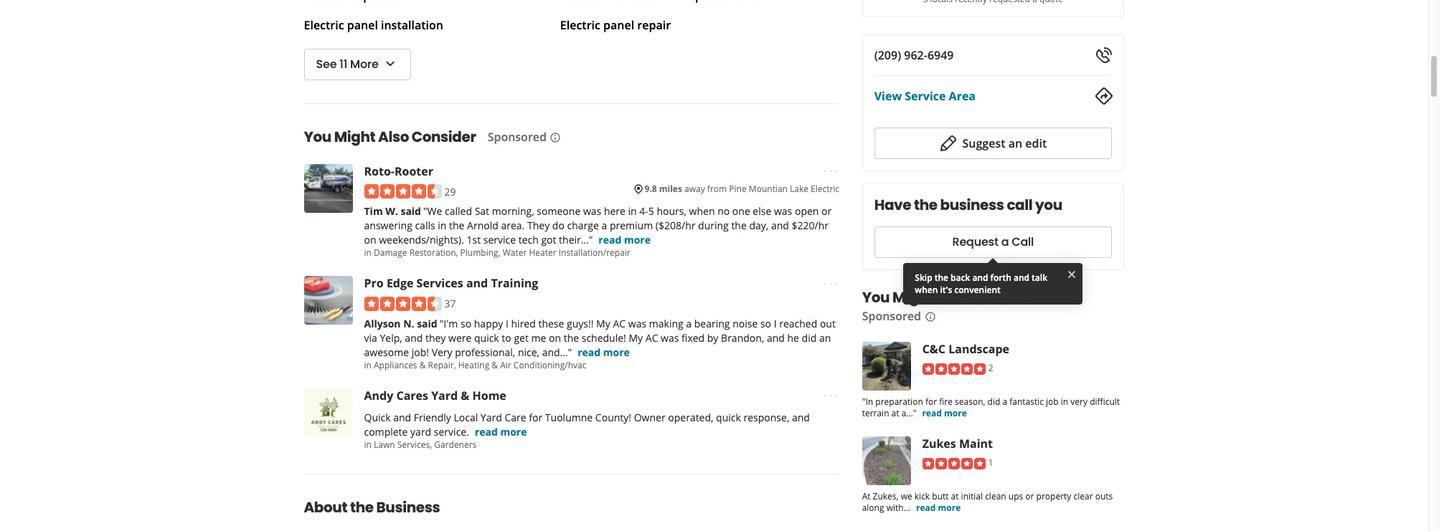Task type: describe. For each thing, give the bounding box(es) containing it.
6949
[[928, 47, 954, 63]]

home
[[472, 388, 506, 404]]

close image
[[1066, 268, 1077, 281]]

at zukes, we kick butt at initial clean ups or property clear outs along with…
[[862, 491, 1113, 514]]

out
[[820, 317, 836, 331]]

5 star rating image for landscape
[[923, 364, 986, 375]]

electric panel installation link
[[304, 17, 443, 33]]

1 i from the left
[[506, 317, 509, 331]]

someone
[[537, 205, 581, 218]]

very
[[432, 346, 452, 359]]

roto-
[[364, 164, 395, 179]]

"we
[[423, 205, 442, 218]]

0 horizontal spatial &
[[419, 359, 426, 371]]

24 more v2 image for andy cares yard & home
[[822, 388, 839, 405]]

or inside "we called sat morning, someone was here in 4-5 hours, when no one else was open or answering calls in the arnold area. they do charge a premium ($208/hr during the day, and $220/hr on weekends/nights). 1st service tech got their…"
[[821, 205, 832, 218]]

initial
[[961, 491, 983, 503]]

else
[[753, 205, 771, 218]]

it's
[[940, 284, 953, 296]]

arnold
[[467, 219, 498, 233]]

pro
[[364, 276, 384, 292]]

more for outs
[[938, 502, 961, 514]]

or inside at zukes, we kick butt at initial clean ups or property clear outs along with…
[[1026, 491, 1034, 503]]

difficult
[[1090, 396, 1120, 408]]

allyson n. said
[[364, 317, 437, 331]]

allyson
[[364, 317, 401, 331]]

premium
[[610, 219, 653, 233]]

to
[[502, 331, 511, 345]]

4-
[[639, 205, 648, 218]]

andy cares yard & home image
[[304, 389, 353, 437]]

operated,
[[668, 411, 713, 425]]

24 directions v2 image
[[1095, 88, 1112, 105]]

their…"
[[559, 233, 593, 247]]

read more link for zukes,
[[917, 502, 961, 514]]

the right about
[[350, 498, 374, 518]]

very
[[1071, 396, 1088, 408]]

miles
[[659, 183, 682, 195]]

a inside "in preparation for fire season, did a fantastic job in very difficult terrain at a…"
[[1003, 396, 1008, 408]]

installation/repair
[[559, 247, 630, 259]]

view service area link
[[875, 88, 976, 104]]

morning,
[[492, 205, 534, 218]]

"i'm
[[440, 317, 458, 331]]

quick inside "i'm so happy i hired these guys!! my ac was making a bearing noise so i reached out via yelp, and they were quick to get me on the schedule! my ac was fixed by brandon, and he did an awesome job! very professional, nice, and…"
[[474, 331, 499, 345]]

skip the back and forth and talk when it's convenient
[[915, 272, 1048, 296]]

you might also consider for 16 info v2 icon on the left of page
[[304, 127, 476, 147]]

1 horizontal spatial ac
[[645, 331, 658, 345]]

2 horizontal spatial &
[[492, 359, 498, 371]]

read more for preparation
[[923, 407, 967, 420]]

the down one
[[731, 219, 747, 233]]

services
[[417, 276, 463, 292]]

mountian
[[749, 183, 788, 195]]

edit
[[1026, 136, 1047, 151]]

might for 16 info v2 image
[[893, 288, 934, 308]]

1 vertical spatial my
[[629, 331, 643, 345]]

electric panel installation
[[304, 17, 443, 33]]

was right else
[[774, 205, 792, 218]]

via
[[364, 331, 377, 345]]

job!
[[412, 346, 429, 359]]

24 phone v2 image
[[1095, 47, 1112, 64]]

16 info v2 image
[[550, 132, 561, 143]]

said for rooter
[[401, 205, 421, 218]]

0 vertical spatial yard
[[431, 388, 458, 404]]

roto rooter image
[[304, 164, 353, 213]]

said for edge
[[417, 317, 437, 331]]

gardeners
[[434, 439, 477, 451]]

for inside "in preparation for fire season, did a fantastic job in very difficult terrain at a…"
[[926, 396, 937, 408]]

talk
[[1032, 272, 1048, 284]]

quick inside quick and friendly local yard care for tuolumne county! owner operated, quick response, and complete yard service.
[[716, 411, 741, 425]]

a inside "we called sat morning, someone was here in 4-5 hours, when no one else was open or answering calls in the arnold area. they do charge a premium ($208/hr during the day, and $220/hr on weekends/nights). 1st service tech got their…"
[[602, 219, 607, 233]]

5
[[648, 205, 654, 218]]

read more for zukes,
[[917, 502, 961, 514]]

panel for repair
[[603, 17, 634, 33]]

installation
[[381, 17, 443, 33]]

county!
[[595, 411, 631, 425]]

an inside "i'm so happy i hired these guys!! my ac was making a bearing noise so i reached out via yelp, and they were quick to get me on the schedule! my ac was fixed by brandon, and he did an awesome job! very professional, nice, and…"
[[819, 331, 831, 345]]

more for terrain
[[944, 407, 967, 420]]

"i'm so happy i hired these guys!! my ac was making a bearing noise so i reached out via yelp, and they were quick to get me on the schedule! my ac was fixed by brandon, and he did an awesome job! very professional, nice, and…"
[[364, 317, 836, 359]]

pro edge services and training image
[[304, 276, 353, 325]]

24 more v2 image
[[822, 275, 839, 293]]

read more down premium at the left top of page
[[599, 233, 651, 247]]

the right have
[[914, 195, 938, 215]]

kick
[[915, 491, 930, 503]]

at inside "in preparation for fire season, did a fantastic job in very difficult terrain at a…"
[[892, 407, 900, 420]]

2 horizontal spatial electric
[[811, 183, 839, 195]]

repair
[[637, 17, 671, 33]]

c&c landscape
[[923, 341, 1010, 357]]

16 marker v2 image
[[633, 183, 645, 195]]

request
[[953, 234, 999, 251]]

in left the damage
[[364, 247, 372, 259]]

did inside "i'm so happy i hired these guys!! my ac was making a bearing noise so i reached out via yelp, and they were quick to get me on the schedule! my ac was fixed by brandon, and he did an awesome job! very professional, nice, and…"
[[802, 331, 817, 345]]

and right 'back'
[[973, 272, 989, 284]]

professional,
[[455, 346, 515, 359]]

yard inside quick and friendly local yard care for tuolumne county! owner operated, quick response, and complete yard service.
[[481, 411, 502, 425]]

9.8 miles away from pine mountian lake electric
[[645, 183, 839, 195]]

convenient
[[955, 284, 1001, 296]]

($208/hr
[[656, 219, 695, 233]]

you for 16 info v2 icon on the left of page
[[304, 127, 331, 147]]

at
[[862, 491, 871, 503]]

with…
[[887, 502, 911, 514]]

air
[[500, 359, 511, 371]]

more down schedule!
[[603, 346, 630, 359]]

11
[[340, 56, 347, 73]]

no
[[717, 205, 730, 218]]

local
[[454, 411, 478, 425]]

read down schedule!
[[578, 346, 601, 359]]

the inside the skip the back and forth and talk when it's convenient
[[935, 272, 949, 284]]

2
[[989, 362, 994, 374]]

cares
[[396, 388, 428, 404]]

roto-rooter link
[[364, 164, 433, 179]]

"we called sat morning, someone was here in 4-5 hours, when no one else was open or answering calls in the arnold area. they do charge a premium ($208/hr during the day, and $220/hr on weekends/nights). 1st service tech got their…"
[[364, 205, 832, 247]]

season,
[[955, 396, 986, 408]]

you for 16 info v2 image
[[862, 288, 890, 308]]

appliances
[[374, 359, 417, 371]]

c&c
[[923, 341, 946, 357]]

tech
[[518, 233, 539, 247]]

electric for electric panel installation
[[304, 17, 344, 33]]

suggest an edit button
[[875, 128, 1112, 159]]

about
[[304, 498, 347, 518]]

we
[[901, 491, 913, 503]]

might for 16 info v2 icon on the left of page
[[334, 127, 375, 147]]

consider for 16 info v2 icon on the left of page
[[412, 127, 476, 147]]

have
[[875, 195, 912, 215]]

4.5 star rating image for 37
[[364, 297, 442, 311]]

zukes maint link
[[923, 436, 993, 452]]

tim w. said
[[364, 205, 421, 218]]

pro edge services and training
[[364, 276, 538, 292]]

andy cares yard & home
[[364, 388, 506, 404]]

suggest an edit
[[963, 136, 1047, 151]]

more
[[350, 56, 378, 73]]

was up charge
[[583, 205, 601, 218]]

for inside quick and friendly local yard care for tuolumne county! owner operated, quick response, and complete yard service.
[[529, 411, 542, 425]]

back
[[951, 272, 971, 284]]

view
[[875, 88, 902, 104]]

nice,
[[518, 346, 539, 359]]

fixed
[[682, 331, 705, 345]]

read more link down schedule!
[[578, 346, 630, 359]]

and down plumbing,
[[466, 276, 488, 292]]

sat
[[475, 205, 489, 218]]



Task type: locate. For each thing, give the bounding box(es) containing it.
terrain
[[862, 407, 890, 420]]

butt
[[932, 491, 949, 503]]

and inside "we called sat morning, someone was here in 4-5 hours, when no one else was open or answering calls in the arnold area. they do charge a premium ($208/hr during the day, and $220/hr on weekends/nights). 1st service tech got their…"
[[771, 219, 789, 233]]

when left it's on the right bottom of page
[[915, 284, 938, 296]]

read more down schedule!
[[578, 346, 630, 359]]

0 horizontal spatial or
[[821, 205, 832, 218]]

& up local
[[461, 388, 469, 404]]

read more
[[599, 233, 651, 247], [578, 346, 630, 359], [923, 407, 967, 420], [475, 425, 527, 439], [917, 502, 961, 514]]

1 horizontal spatial you might also consider
[[862, 288, 1035, 308]]

2 4.5 star rating image from the top
[[364, 297, 442, 311]]

quick
[[474, 331, 499, 345], [716, 411, 741, 425]]

you up roto rooter image at the left top of page
[[304, 127, 331, 147]]

on inside "we called sat morning, someone was here in 4-5 hours, when no one else was open or answering calls in the arnold area. they do charge a premium ($208/hr during the day, and $220/hr on weekends/nights). 1st service tech got their…"
[[364, 233, 376, 247]]

2 i from the left
[[774, 317, 777, 331]]

did right the season, on the right of the page
[[988, 396, 1001, 408]]

0 vertical spatial sponsored
[[488, 129, 547, 145]]

0 horizontal spatial electric
[[304, 17, 344, 33]]

1 horizontal spatial for
[[926, 396, 937, 408]]

"in
[[862, 396, 874, 408]]

5 star rating image for maint
[[923, 458, 986, 470]]

tuolumne
[[545, 411, 593, 425]]

0 horizontal spatial also
[[378, 127, 409, 147]]

1 vertical spatial you might also consider
[[862, 288, 1035, 308]]

24 more v2 image for roto-rooter
[[822, 163, 839, 180]]

quick and friendly local yard care for tuolumne county! owner operated, quick response, and complete yard service.
[[364, 411, 810, 439]]

0 horizontal spatial i
[[506, 317, 509, 331]]

0 horizontal spatial did
[[802, 331, 817, 345]]

fire
[[940, 396, 953, 408]]

request a call
[[953, 234, 1034, 251]]

skip
[[915, 272, 933, 284]]

1st
[[467, 233, 481, 247]]

at right the 'butt'
[[951, 491, 959, 503]]

1 vertical spatial you
[[862, 288, 890, 308]]

read more link for and
[[475, 425, 527, 439]]

962-
[[905, 47, 928, 63]]

sponsored left 16 info v2 image
[[862, 308, 921, 324]]

and right response, on the right of the page
[[792, 411, 810, 425]]

0 vertical spatial also
[[378, 127, 409, 147]]

1 vertical spatial 24 more v2 image
[[822, 388, 839, 405]]

and left he
[[767, 331, 785, 345]]

0 horizontal spatial for
[[529, 411, 542, 425]]

services,
[[397, 439, 432, 451]]

0 horizontal spatial ac
[[613, 317, 626, 331]]

1 vertical spatial an
[[819, 331, 831, 345]]

preparation
[[876, 396, 923, 408]]

0 vertical spatial my
[[596, 317, 610, 331]]

for right care
[[529, 411, 542, 425]]

the down called
[[449, 219, 464, 233]]

1 horizontal spatial you
[[862, 288, 890, 308]]

1 vertical spatial or
[[1026, 491, 1034, 503]]

more left initial in the bottom of the page
[[938, 502, 961, 514]]

1 vertical spatial ac
[[645, 331, 658, 345]]

1 horizontal spatial &
[[461, 388, 469, 404]]

0 vertical spatial quick
[[474, 331, 499, 345]]

damage
[[374, 247, 407, 259]]

training
[[491, 276, 538, 292]]

read for preparation
[[923, 407, 942, 420]]

and up complete
[[393, 411, 411, 425]]

forth
[[991, 272, 1012, 284]]

also
[[378, 127, 409, 147], [937, 288, 968, 308]]

a left 'fantastic'
[[1003, 396, 1008, 408]]

hours,
[[657, 205, 687, 218]]

fantastic
[[1010, 396, 1044, 408]]

0 vertical spatial consider
[[412, 127, 476, 147]]

the inside "i'm so happy i hired these guys!! my ac was making a bearing noise so i reached out via yelp, and they were quick to get me on the schedule! my ac was fixed by brandon, and he did an awesome job! very professional, nice, and…"
[[564, 331, 579, 345]]

0 vertical spatial for
[[926, 396, 937, 408]]

more for response,
[[500, 425, 527, 439]]

in lawn services, gardeners
[[364, 439, 477, 451]]

1 horizontal spatial electric
[[560, 17, 600, 33]]

when up during
[[689, 205, 715, 218]]

care
[[505, 411, 526, 425]]

services offered element
[[281, 0, 839, 80]]

1 24 more v2 image from the top
[[822, 163, 839, 180]]

& left air
[[492, 359, 498, 371]]

0 vertical spatial said
[[401, 205, 421, 218]]

or right ups
[[1026, 491, 1034, 503]]

at left a…" in the right bottom of the page
[[892, 407, 900, 420]]

0 vertical spatial 24 more v2 image
[[822, 163, 839, 180]]

on
[[364, 233, 376, 247], [549, 331, 561, 345]]

reached
[[779, 317, 817, 331]]

weekends/nights).
[[379, 233, 464, 247]]

0 vertical spatial when
[[689, 205, 715, 218]]

electric panel repair
[[560, 17, 671, 33]]

an left edit
[[1009, 136, 1023, 151]]

1 horizontal spatial i
[[774, 317, 777, 331]]

0 vertical spatial 5 star rating image
[[923, 364, 986, 375]]

0 vertical spatial at
[[892, 407, 900, 420]]

or right the open
[[821, 205, 832, 218]]

my up schedule!
[[596, 317, 610, 331]]

0 horizontal spatial you might also consider
[[304, 127, 476, 147]]

also up roto-rooter "link"
[[378, 127, 409, 147]]

so up were
[[461, 317, 471, 331]]

a
[[602, 219, 607, 233], [1002, 234, 1009, 251], [686, 317, 692, 331], [1003, 396, 1008, 408]]

the right "skip"
[[935, 272, 949, 284]]

37
[[444, 297, 456, 311]]

me
[[531, 331, 546, 345]]

1 horizontal spatial did
[[988, 396, 1001, 408]]

the down guys!!
[[564, 331, 579, 345]]

during
[[698, 219, 729, 233]]

also for 16 info v2 image
[[937, 288, 968, 308]]

0 horizontal spatial panel
[[347, 17, 378, 33]]

might down "skip"
[[893, 288, 934, 308]]

1 horizontal spatial quick
[[716, 411, 741, 425]]

read down local
[[475, 425, 498, 439]]

panel up more
[[347, 17, 378, 33]]

in left 'lawn'
[[364, 439, 372, 451]]

24 more v2 image up $220/hr
[[822, 163, 839, 180]]

maint
[[959, 436, 993, 452]]

1 vertical spatial when
[[915, 284, 938, 296]]

the
[[914, 195, 938, 215], [449, 219, 464, 233], [731, 219, 747, 233], [935, 272, 949, 284], [564, 331, 579, 345], [350, 498, 374, 518]]

1 horizontal spatial on
[[549, 331, 561, 345]]

noise
[[733, 317, 758, 331]]

ac down making
[[645, 331, 658, 345]]

away
[[684, 183, 705, 195]]

when inside "we called sat morning, someone was here in 4-5 hours, when no one else was open or answering calls in the arnold area. they do charge a premium ($208/hr during the day, and $220/hr on weekends/nights). 1st service tech got their…"
[[689, 205, 715, 218]]

you might also consider for 16 info v2 image
[[862, 288, 1035, 308]]

for
[[926, 396, 937, 408], [529, 411, 542, 425]]

and left talk
[[1014, 272, 1030, 284]]

a inside "i'm so happy i hired these guys!! my ac was making a bearing noise so i reached out via yelp, and they were quick to get me on the schedule! my ac was fixed by brandon, and he did an awesome job! very professional, nice, and…"
[[686, 317, 692, 331]]

in inside "in preparation for fire season, did a fantastic job in very difficult terrain at a…"
[[1061, 396, 1069, 408]]

in damage restoration, plumbing, water heater installation/repair
[[364, 247, 630, 259]]

5 star rating image down zukes maint
[[923, 458, 986, 470]]

in right calls
[[438, 219, 447, 233]]

1 4.5 star rating image from the top
[[364, 185, 442, 199]]

read more link down premium at the left top of page
[[599, 233, 651, 247]]

along
[[862, 502, 885, 514]]

pro edge services and training link
[[364, 276, 538, 292]]

plumbing,
[[460, 247, 500, 259]]

0 vertical spatial an
[[1009, 136, 1023, 151]]

on down answering
[[364, 233, 376, 247]]

1 horizontal spatial panel
[[603, 17, 634, 33]]

4.5 star rating image for 29
[[364, 185, 442, 199]]

1 horizontal spatial might
[[893, 288, 934, 308]]

at inside at zukes, we kick butt at initial clean ups or property clear outs along with…
[[951, 491, 959, 503]]

when inside the skip the back and forth and talk when it's convenient
[[915, 284, 938, 296]]

more up zukes maint link
[[944, 407, 967, 420]]

1 horizontal spatial also
[[937, 288, 968, 308]]

0 vertical spatial 4.5 star rating image
[[364, 185, 442, 199]]

0 vertical spatial might
[[334, 127, 375, 147]]

1 horizontal spatial yard
[[481, 411, 502, 425]]

they
[[527, 219, 550, 233]]

an down out at the bottom right of page
[[819, 331, 831, 345]]

zukes maint image
[[862, 437, 911, 486]]

was down making
[[661, 331, 679, 345]]

24 chevron down v2 image
[[381, 55, 399, 73]]

5 star rating image down c&c landscape
[[923, 364, 986, 375]]

might up the 'roto-'
[[334, 127, 375, 147]]

0 horizontal spatial my
[[596, 317, 610, 331]]

24 more v2 image
[[822, 163, 839, 180], [822, 388, 839, 405]]

read right we
[[917, 502, 936, 514]]

0 vertical spatial did
[[802, 331, 817, 345]]

2 24 more v2 image from the top
[[822, 388, 839, 405]]

1 horizontal spatial when
[[915, 284, 938, 296]]

1 horizontal spatial at
[[951, 491, 959, 503]]

0 horizontal spatial yard
[[431, 388, 458, 404]]

more down care
[[500, 425, 527, 439]]

said up they
[[417, 317, 437, 331]]

2 5 star rating image from the top
[[923, 458, 986, 470]]

a left the call
[[1002, 234, 1009, 251]]

sponsored for 16 info v2 image
[[862, 308, 921, 324]]

in left 4- on the top of page
[[628, 205, 637, 218]]

0 horizontal spatial so
[[461, 317, 471, 331]]

on up and…"
[[549, 331, 561, 345]]

might
[[334, 127, 375, 147], [893, 288, 934, 308]]

0 vertical spatial on
[[364, 233, 376, 247]]

yard up friendly
[[431, 388, 458, 404]]

1 horizontal spatial an
[[1009, 136, 1023, 151]]

2 panel from the left
[[603, 17, 634, 33]]

i left reached
[[774, 317, 777, 331]]

from
[[707, 183, 727, 195]]

1
[[989, 457, 994, 469]]

1 horizontal spatial my
[[629, 331, 643, 345]]

1 vertical spatial at
[[951, 491, 959, 503]]

so right noise
[[760, 317, 771, 331]]

by
[[707, 331, 718, 345]]

read more link for preparation
[[923, 407, 967, 420]]

ac up schedule!
[[613, 317, 626, 331]]

24 pencil v2 image
[[940, 135, 957, 152]]

conditioning/hvac
[[514, 359, 586, 371]]

read more up zukes
[[923, 407, 967, 420]]

you might also consider up roto-rooter "link"
[[304, 127, 476, 147]]

read more right we
[[917, 502, 961, 514]]

zukes
[[923, 436, 956, 452]]

an inside button
[[1009, 136, 1023, 151]]

and right day,
[[771, 219, 789, 233]]

a inside button
[[1002, 234, 1009, 251]]

0 horizontal spatial consider
[[412, 127, 476, 147]]

1 vertical spatial said
[[417, 317, 437, 331]]

& left repair,
[[419, 359, 426, 371]]

2 so from the left
[[760, 317, 771, 331]]

consider
[[412, 127, 476, 147], [970, 288, 1035, 308]]

0 horizontal spatial sponsored
[[488, 129, 547, 145]]

read more down care
[[475, 425, 527, 439]]

4.5 star rating image up allyson n. said on the bottom left of page
[[364, 297, 442, 311]]

0 horizontal spatial might
[[334, 127, 375, 147]]

4.5 star rating image
[[364, 185, 442, 199], [364, 297, 442, 311]]

my right schedule!
[[629, 331, 643, 345]]

read more link right we
[[917, 502, 961, 514]]

24 more v2 image left "in
[[822, 388, 839, 405]]

sponsored for 16 info v2 icon on the left of page
[[488, 129, 547, 145]]

consider up rooter
[[412, 127, 476, 147]]

panel left repair
[[603, 17, 634, 33]]

you might also consider down 'back'
[[862, 288, 1035, 308]]

quick up professional,
[[474, 331, 499, 345]]

and down n.
[[405, 331, 423, 345]]

in down via on the bottom of page
[[364, 359, 372, 371]]

also for 16 info v2 icon on the left of page
[[378, 127, 409, 147]]

landscape
[[949, 341, 1010, 357]]

restoration,
[[409, 247, 458, 259]]

read more for and
[[475, 425, 527, 439]]

(209)
[[875, 47, 902, 63]]

you right 24 more v2 icon
[[862, 288, 890, 308]]

suggest
[[963, 136, 1006, 151]]

call
[[1012, 234, 1034, 251]]

0 vertical spatial you
[[304, 127, 331, 147]]

1 vertical spatial for
[[529, 411, 542, 425]]

0 vertical spatial ac
[[613, 317, 626, 331]]

1 vertical spatial consider
[[970, 288, 1035, 308]]

electric for electric panel repair
[[560, 17, 600, 33]]

c&c landscape image
[[862, 342, 911, 391]]

read down premium at the left top of page
[[599, 233, 621, 247]]

0 horizontal spatial on
[[364, 233, 376, 247]]

read more link up zukes
[[923, 407, 967, 420]]

he
[[787, 331, 799, 345]]

1 vertical spatial 4.5 star rating image
[[364, 297, 442, 311]]

ups
[[1009, 491, 1024, 503]]

1 vertical spatial might
[[893, 288, 934, 308]]

charge
[[567, 219, 599, 233]]

0 vertical spatial or
[[821, 205, 832, 218]]

repair,
[[428, 359, 456, 371]]

got
[[541, 233, 556, 247]]

read more link down care
[[475, 425, 527, 439]]

roto-rooter
[[364, 164, 433, 179]]

on inside "i'm so happy i hired these guys!! my ac was making a bearing noise so i reached out via yelp, and they were quick to get me on the schedule! my ac was fixed by brandon, and he did an awesome job! very professional, nice, and…"
[[549, 331, 561, 345]]

16 info v2 image
[[924, 311, 936, 323]]

was left making
[[628, 317, 646, 331]]

0 horizontal spatial when
[[689, 205, 715, 218]]

panel for installation
[[347, 17, 378, 33]]

1 vertical spatial did
[[988, 396, 1001, 408]]

consider for 16 info v2 image
[[970, 288, 1035, 308]]

property
[[1037, 491, 1072, 503]]

4.5 star rating image down roto-rooter "link"
[[364, 185, 442, 199]]

1 panel from the left
[[347, 17, 378, 33]]

said right 'w.'
[[401, 205, 421, 218]]

0 vertical spatial you might also consider
[[304, 127, 476, 147]]

1 horizontal spatial or
[[1026, 491, 1034, 503]]

get
[[514, 331, 529, 345]]

1 5 star rating image from the top
[[923, 364, 986, 375]]

did
[[802, 331, 817, 345], [988, 396, 1001, 408]]

you might also consider
[[304, 127, 476, 147], [862, 288, 1035, 308]]

guys!!
[[567, 317, 594, 331]]

for left "fire"
[[926, 396, 937, 408]]

did inside "in preparation for fire season, did a fantastic job in very difficult terrain at a…"
[[988, 396, 1001, 408]]

1 so from the left
[[461, 317, 471, 331]]

sponsored left 16 info v2 icon on the left of page
[[488, 129, 547, 145]]

see 11 more button
[[304, 49, 411, 80]]

1 vertical spatial yard
[[481, 411, 502, 425]]

read for zukes,
[[917, 502, 936, 514]]

these
[[538, 317, 564, 331]]

1 vertical spatial on
[[549, 331, 561, 345]]

also down 'back'
[[937, 288, 968, 308]]

did right he
[[802, 331, 817, 345]]

0 horizontal spatial you
[[304, 127, 331, 147]]

0 horizontal spatial at
[[892, 407, 900, 420]]

0 horizontal spatial an
[[819, 331, 831, 345]]

water
[[503, 247, 527, 259]]

called
[[445, 205, 472, 218]]

5 star rating image
[[923, 364, 986, 375], [923, 458, 986, 470]]

in right job
[[1061, 396, 1069, 408]]

an
[[1009, 136, 1023, 151], [819, 331, 831, 345]]

1 vertical spatial sponsored
[[862, 308, 921, 324]]

1 vertical spatial 5 star rating image
[[923, 458, 986, 470]]

1 horizontal spatial sponsored
[[862, 308, 921, 324]]

1 horizontal spatial consider
[[970, 288, 1035, 308]]

a up fixed
[[686, 317, 692, 331]]

andy
[[364, 388, 393, 404]]

read right a…" in the right bottom of the page
[[923, 407, 942, 420]]

more down premium at the left top of page
[[624, 233, 651, 247]]

1 vertical spatial also
[[937, 288, 968, 308]]

0 horizontal spatial quick
[[474, 331, 499, 345]]

quick right operated,
[[716, 411, 741, 425]]

read for and
[[475, 425, 498, 439]]

pine
[[729, 183, 747, 195]]

a down here
[[602, 219, 607, 233]]

c&c landscape link
[[923, 341, 1010, 357]]

i up to on the bottom left
[[506, 317, 509, 331]]

1 horizontal spatial so
[[760, 317, 771, 331]]

call
[[1007, 195, 1033, 215]]

1 vertical spatial quick
[[716, 411, 741, 425]]

consider down "forth"
[[970, 288, 1035, 308]]

yard down the home
[[481, 411, 502, 425]]



Task type: vqa. For each thing, say whether or not it's contained in the screenshot.
And within the "We Called Sat Morning, Someone Was Here In 4-5 Hours, When No One Else Was Open Or Answering Calls In The Arnold Area. They Do Charge A Premium ($208/Hr During The Day, And $220/Hr On Weekends/Nights). 1St Service Tech Got Their…"
yes



